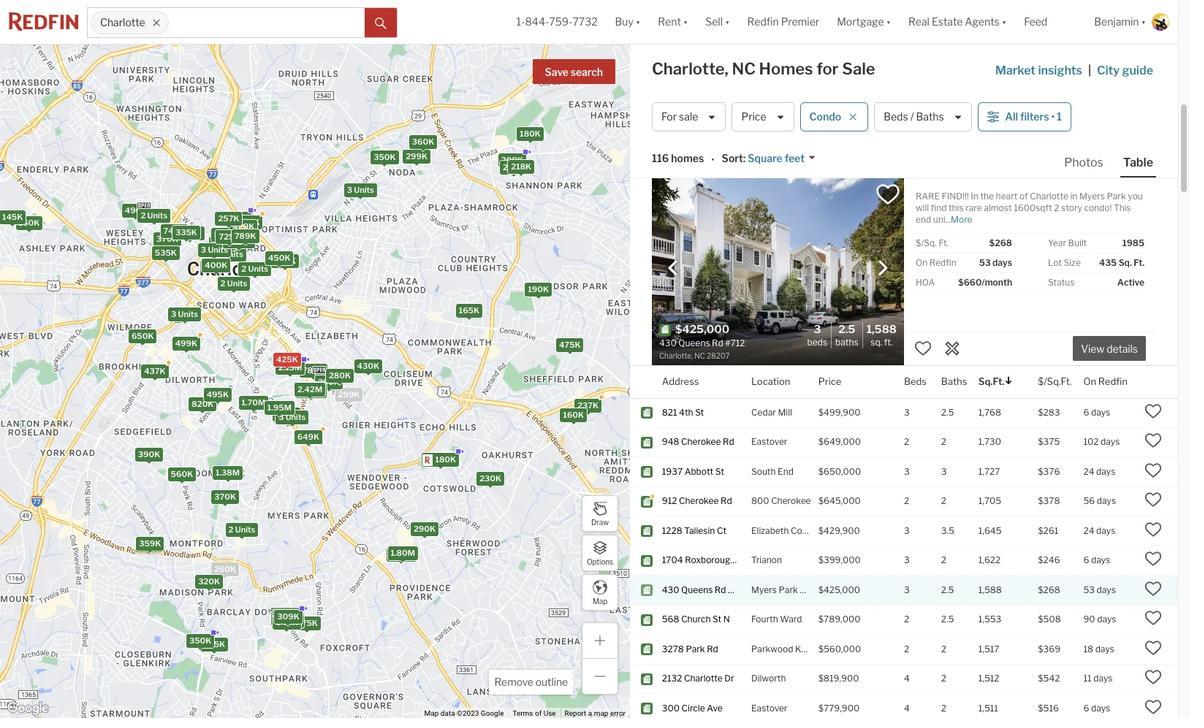 Task type: vqa. For each thing, say whether or not it's contained in the screenshot.


Task type: describe. For each thing, give the bounding box(es) containing it.
789k
[[235, 231, 256, 241]]

1 vertical spatial redfin
[[930, 257, 957, 268]]

291
[[1084, 229, 1099, 240]]

1333 queens rd unit b1 link
[[662, 52, 761, 64]]

rd for 3278 park rd
[[707, 644, 719, 655]]

ave for 300 circle ave
[[707, 703, 723, 714]]

800
[[752, 496, 770, 507]]

fourth for 210 n church st #3515
[[752, 348, 778, 359]]

19
[[1084, 378, 1094, 389]]

2.42m
[[298, 384, 323, 394]]

842 cherokee rd
[[662, 22, 734, 33]]

127
[[662, 259, 677, 270]]

all filters • 1 button
[[978, 102, 1072, 132]]

1,588 for 1,588
[[979, 585, 1002, 596]]

2.5 inside 2.5 baths
[[839, 323, 856, 336]]

ward for 210 n church st #3515 fourth ward
[[780, 348, 802, 359]]

guide
[[1123, 64, 1154, 78]]

1,768
[[979, 407, 1002, 418]]

st left #228
[[722, 378, 731, 389]]

$1,200,000
[[819, 22, 867, 33]]

sell
[[706, 16, 723, 28]]

53 for $268
[[1084, 585, 1095, 596]]

4 for 1,512
[[904, 674, 910, 685]]

draw button
[[582, 496, 619, 532]]

450k
[[268, 253, 291, 263]]

842
[[662, 22, 679, 33]]

1 horizontal spatial 299k
[[406, 151, 428, 162]]

ward for 127 n tryon st #603 fourth ward
[[780, 259, 802, 270]]

days for $373
[[1096, 378, 1115, 389]]

ward for 400 n church st #228 fourth ward
[[780, 378, 802, 389]]

rd for 912 cherokee rd
[[721, 496, 732, 507]]

3 trianon from the top
[[752, 555, 782, 566]]

cherokee for 948
[[681, 437, 721, 448]]

6 for $1,400,000
[[1084, 259, 1090, 270]]

ward for 400 n church st #711 fourth ward
[[780, 229, 802, 240]]

0 vertical spatial 160k
[[19, 218, 40, 228]]

6 for $779,900
[[1084, 703, 1090, 714]]

1 vertical spatial on redfin
[[1084, 375, 1128, 387]]

ft. for 435
[[1134, 257, 1145, 268]]

myers up skybox
[[752, 111, 777, 122]]

st left #3515 on the top
[[719, 348, 728, 359]]

15
[[1084, 170, 1094, 181]]

1333
[[662, 52, 683, 63]]

0 horizontal spatial price
[[742, 111, 767, 123]]

the
[[981, 191, 994, 202]]

1 vertical spatial baths
[[836, 337, 859, 348]]

south
[[752, 466, 776, 477]]

rd for 430 queens rd #712 myers park manor
[[715, 585, 726, 596]]

days for $261
[[1097, 526, 1116, 537]]

0 vertical spatial on
[[916, 257, 928, 268]]

1 vertical spatial beds
[[808, 337, 828, 348]]

rd for 3504 colony rd unit n trianon
[[718, 318, 729, 329]]

favorite this home image for $542
[[1145, 669, 1163, 687]]

skybox
[[752, 141, 782, 152]]

remove charlotte image
[[152, 18, 161, 27]]

1,511
[[979, 703, 999, 714]]

339k
[[138, 540, 160, 551]]

sq.ft. button
[[979, 366, 1014, 398]]

a
[[762, 200, 768, 211]]

favorite this home image for $215
[[1145, 166, 1163, 183]]

2.5 for 1,588
[[942, 585, 954, 596]]

3801 driftwood dr
[[662, 170, 739, 181]]

rd for 948 cherokee rd
[[723, 437, 735, 448]]

0 vertical spatial 370k
[[157, 234, 178, 244]]

▾ for rent ▾
[[683, 16, 688, 28]]

5 fourth from the top
[[752, 614, 778, 625]]

table button
[[1121, 155, 1157, 178]]

market insights | city guide
[[996, 64, 1154, 78]]

park right b1
[[779, 52, 798, 63]]

4 for 1,511
[[904, 703, 910, 714]]

$649,000
[[819, 437, 861, 448]]

430 queens rd #712 myers park manor
[[662, 585, 827, 596]]

mortgage ▾ button
[[828, 0, 900, 44]]

1704 roxborough rd trianon
[[662, 555, 782, 566]]

5 ▾ from the left
[[1002, 16, 1007, 28]]

google image
[[4, 700, 52, 719]]

499k
[[175, 338, 197, 349]]

6 days for $283
[[1084, 407, 1111, 418]]

myers right the #712
[[752, 585, 777, 596]]

430 queens rd #712 link
[[662, 585, 748, 597]]

912
[[662, 496, 677, 507]]

st left #711
[[722, 229, 731, 240]]

0 horizontal spatial 340k
[[226, 214, 249, 224]]

data
[[441, 710, 455, 718]]

400 n church st #228 link
[[662, 378, 754, 390]]

$343
[[1038, 200, 1061, 211]]

3504 colony rd unit n trianon
[[662, 318, 782, 329]]

1 vertical spatial price button
[[819, 366, 842, 398]]

park left 'manor'
[[779, 585, 798, 596]]

sq.ft.
[[979, 375, 1005, 387]]

18 days
[[1084, 644, 1115, 655]]

manor
[[800, 585, 827, 596]]

1704
[[662, 555, 683, 566]]

elizabeth
[[752, 526, 789, 537]]

3504 for 3504 colony rd unit n
[[662, 318, 685, 329]]

hoa
[[916, 277, 935, 288]]

2 horizontal spatial redfin
[[1099, 375, 1128, 387]]

st left #603
[[712, 259, 721, 270]]

1 horizontal spatial 230k
[[480, 474, 502, 484]]

▾ for benjamin ▾
[[1142, 16, 1146, 28]]

1 vertical spatial 475k
[[296, 618, 318, 629]]

$645,000
[[819, 496, 861, 507]]

$819,900
[[819, 674, 859, 685]]

1010 westbrook dr unit a link
[[662, 200, 768, 212]]

0 vertical spatial price button
[[732, 102, 794, 132]]

0 horizontal spatial 260k
[[214, 565, 236, 575]]

cherokee for 800
[[771, 496, 811, 507]]

n for 210 n church st #3515
[[679, 348, 686, 359]]

$1,475,000
[[819, 348, 867, 359]]

address button
[[662, 366, 699, 398]]

beds for beds button
[[904, 375, 927, 387]]

days for $508
[[1098, 614, 1117, 625]]

st inside the 568 church st n link
[[713, 614, 722, 625]]

myers down redfin premier button
[[752, 52, 777, 63]]

favorite this home image for $268
[[1145, 580, 1163, 598]]

previous button image
[[666, 261, 681, 275]]

favorite this home image for $378
[[1145, 492, 1163, 509]]

300 circle ave link
[[662, 703, 738, 715]]

820k
[[192, 399, 214, 409]]

3 favorite this home image from the top
[[1145, 314, 1163, 331]]

0 horizontal spatial on redfin
[[916, 257, 957, 268]]

ft. for 1,588
[[884, 337, 893, 348]]

2,565
[[979, 22, 1003, 33]]

size
[[1064, 257, 1081, 268]]

$685,000
[[819, 378, 861, 389]]

▾ for sell ▾
[[725, 16, 730, 28]]

terms
[[513, 710, 533, 718]]

1 horizontal spatial $268
[[1038, 585, 1061, 596]]

days for $246
[[1092, 555, 1111, 566]]

favorite this home image for $163
[[1145, 284, 1163, 302]]

favorite this home image for $401
[[1145, 225, 1163, 243]]

westbrook
[[684, 200, 730, 211]]

0 horizontal spatial $268
[[990, 238, 1013, 249]]

1,588 for 1,588 sq. ft.
[[867, 323, 897, 336]]

1,512
[[979, 674, 1000, 685]]

912 cherokee rd
[[662, 496, 732, 507]]

1 horizontal spatial 355k
[[274, 256, 296, 266]]

heart
[[996, 191, 1018, 202]]

0 horizontal spatial 180k
[[435, 455, 456, 465]]

1 horizontal spatial 370k
[[214, 492, 236, 502]]

find
[[931, 203, 947, 213]]

favorite this home image for $375
[[1145, 432, 1163, 450]]

address
[[662, 375, 699, 387]]

$560,000
[[819, 644, 862, 655]]

0 vertical spatial 180k
[[520, 129, 541, 139]]

cedar mill
[[752, 407, 792, 418]]

1 horizontal spatial 340k
[[275, 409, 298, 420]]

345k
[[276, 618, 298, 628]]

n for 127 n tryon st #603
[[679, 259, 685, 270]]

days for $375
[[1101, 437, 1120, 448]]

3504 colony rd unit n link
[[662, 318, 756, 330]]

/
[[911, 111, 914, 123]]

view details link
[[1073, 335, 1146, 361]]

favorite this home image for $246
[[1145, 551, 1163, 568]]

rd for 842 cherokee rd
[[723, 22, 734, 33]]

tryon
[[687, 259, 711, 270]]

2 driftwood from the left
[[752, 170, 793, 181]]

map for map data ©2023 google
[[424, 710, 439, 718]]

buy ▾ button
[[607, 0, 649, 44]]

for sale button
[[652, 102, 726, 132]]

939
[[662, 141, 679, 152]]

rare find!!! in the heart of charlotte in myers park you will find this rare almost 1600sqft 2 story condo! this end uni...
[[916, 191, 1143, 225]]

759-
[[549, 16, 573, 28]]

0 vertical spatial ft.
[[939, 238, 949, 249]]

favorite this home image for $516
[[1145, 699, 1163, 716]]

favorite this home image for $508
[[1145, 610, 1163, 628]]

0 horizontal spatial redfin
[[748, 16, 779, 28]]

favorite this home image for $683
[[1145, 255, 1163, 272]]

more link
[[951, 214, 973, 225]]

park up skybox
[[779, 111, 798, 122]]

court
[[791, 526, 814, 537]]

3 inside 3 beds
[[814, 323, 821, 336]]

myers park for 1170 queens rd
[[752, 111, 798, 122]]

0 horizontal spatial 355k
[[203, 640, 225, 650]]

favorite this home image for $283
[[1145, 403, 1163, 420]]

1228 taliesin ct link
[[662, 526, 738, 538]]

#711
[[732, 229, 751, 240]]

elizabeth court $429,900
[[752, 526, 860, 537]]

b1
[[751, 52, 761, 63]]

save search
[[545, 66, 603, 78]]

sq. for 1,588
[[871, 337, 883, 348]]

56
[[1084, 496, 1095, 507]]

2,184
[[979, 200, 1002, 211]]

n down the j
[[750, 318, 756, 329]]

map for map
[[593, 597, 608, 606]]

cherokee for 842
[[681, 22, 721, 33]]

ave for 939 westmere ave
[[726, 141, 742, 152]]

days for $378
[[1097, 496, 1117, 507]]

city guide link
[[1097, 62, 1157, 80]]

649k
[[297, 432, 320, 442]]

days for $163
[[1097, 289, 1116, 300]]

a
[[588, 710, 592, 718]]

2.5 for 1,768
[[942, 407, 954, 418]]



Task type: locate. For each thing, give the bounding box(es) containing it.
ft. inside 1,588 sq. ft.
[[884, 337, 893, 348]]

6 down 11
[[1084, 703, 1090, 714]]

favorite this home image for $376
[[1145, 462, 1163, 480]]

n right the 210 on the right
[[679, 348, 686, 359]]

unit left a at the right top of page
[[743, 200, 760, 211]]

status
[[1048, 277, 1075, 288]]

24 days down 56 days
[[1084, 526, 1116, 537]]

ward right a at the right top of page
[[775, 200, 797, 211]]

19 days
[[1084, 378, 1115, 389]]

0 vertical spatial 260k
[[318, 377, 340, 388]]

1 trianon from the top
[[752, 289, 782, 300]]

map region
[[0, 0, 719, 719]]

1 horizontal spatial 260k
[[318, 377, 340, 388]]

you
[[1128, 191, 1143, 202]]

0 vertical spatial $268
[[990, 238, 1013, 249]]

buy
[[615, 16, 634, 28]]

unit left the j
[[731, 289, 748, 300]]

6 days down 11 days
[[1084, 703, 1111, 714]]

9 favorite this home image from the top
[[1145, 669, 1163, 687]]

fourth up parkwood in the right of the page
[[752, 614, 778, 625]]

0 horizontal spatial sq.
[[871, 337, 883, 348]]

n right 127
[[679, 259, 685, 270]]

1 vertical spatial 230k
[[480, 474, 502, 484]]

$268 down $246
[[1038, 585, 1061, 596]]

of inside rare find!!! in the heart of charlotte in myers park you will find this rare almost 1600sqft 2 story condo! this end uni...
[[1020, 191, 1028, 202]]

2 ▾ from the left
[[683, 16, 688, 28]]

sq. right 435
[[1119, 257, 1132, 268]]

rd
[[723, 22, 734, 33], [719, 52, 730, 63], [717, 111, 728, 122], [718, 289, 729, 300], [718, 318, 729, 329], [723, 437, 735, 448], [721, 496, 732, 507], [738, 555, 749, 566], [715, 585, 726, 596], [707, 644, 719, 655]]

favorite this home image for $369
[[1145, 640, 1163, 657]]

0 vertical spatial trianon
[[752, 289, 782, 300]]

sq. for 435
[[1119, 257, 1132, 268]]

0 vertical spatial 350k
[[374, 152, 396, 162]]

park up this in the top right of the page
[[1107, 191, 1126, 202]]

2 vertical spatial baths
[[942, 375, 968, 387]]

map inside button
[[593, 597, 608, 606]]

photo of 430 queens rd #712, charlotte, nc 28207 image
[[652, 178, 904, 366]]

1 horizontal spatial 1,588
[[979, 585, 1002, 596]]

map left data
[[424, 710, 439, 718]]

0 horizontal spatial map
[[424, 710, 439, 718]]

1 horizontal spatial 475k
[[559, 340, 581, 350]]

sell ▾ button
[[697, 0, 739, 44]]

1 vertical spatial price
[[819, 375, 842, 387]]

n for 400 n church st #228
[[682, 378, 689, 389]]

2 fourth from the top
[[752, 259, 778, 270]]

1 horizontal spatial driftwood
[[752, 170, 793, 181]]

1 vertical spatial 400
[[662, 378, 680, 389]]

53 up $660/month
[[979, 257, 991, 268]]

rd for 1170 queens rd
[[717, 111, 728, 122]]

0 horizontal spatial 475k
[[296, 618, 318, 629]]

$/sq.ft. button
[[1038, 366, 1072, 398]]

• for 116 homes •
[[712, 153, 715, 166]]

market insights link
[[996, 48, 1083, 80]]

2 myers park from the top
[[752, 111, 798, 122]]

queens for 1170
[[684, 111, 715, 122]]

1 24 from the top
[[1084, 466, 1095, 477]]

0 vertical spatial eastover
[[752, 22, 788, 33]]

6 inside map region
[[215, 245, 220, 255]]

165k
[[459, 306, 480, 316]]

53 days for $268
[[1084, 585, 1116, 596]]

1 driftwood from the left
[[686, 170, 727, 181]]

trianon down the j
[[752, 318, 782, 329]]

3504 up the 210 on the right
[[662, 318, 685, 329]]

0 vertical spatial 230k
[[431, 454, 453, 464]]

st inside 821 4th st link
[[695, 407, 704, 418]]

charlotte down 3278 park rd link on the bottom right of the page
[[684, 674, 723, 685]]

map down options
[[593, 597, 608, 606]]

3 eastover from the top
[[752, 703, 788, 714]]

submit search image
[[375, 17, 387, 29]]

1 vertical spatial •
[[712, 153, 715, 166]]

of left use
[[535, 710, 542, 718]]

condo
[[810, 111, 842, 123]]

dr for westbrook
[[732, 200, 741, 211]]

dr left third on the top right of the page
[[732, 200, 741, 211]]

redfin up b1
[[748, 16, 779, 28]]

340k up 649k at the bottom
[[275, 409, 298, 420]]

sq. inside 1,588 sq. ft.
[[871, 337, 883, 348]]

baths inside button
[[916, 111, 944, 123]]

fourth right #603
[[752, 259, 778, 270]]

0 vertical spatial 299k
[[406, 151, 428, 162]]

1,588 up 1,553
[[979, 585, 1002, 596]]

2 horizontal spatial charlotte
[[1030, 191, 1069, 202]]

0 horizontal spatial 370k
[[157, 234, 178, 244]]

2 vertical spatial 4
[[904, 703, 910, 714]]

2 6 days from the top
[[1084, 407, 1111, 418]]

price button down $1,475,000
[[819, 366, 842, 398]]

church down 3504 colony rd unit n link
[[688, 348, 718, 359]]

2 horizontal spatial ft.
[[1134, 257, 1145, 268]]

1 horizontal spatial 350k
[[374, 152, 396, 162]]

price button up skybox
[[732, 102, 794, 132]]

dr for charlotte
[[725, 674, 734, 685]]

24 days up 56 days
[[1084, 466, 1116, 477]]

6 days for $246
[[1084, 555, 1111, 566]]

dr down 'sort :'
[[729, 170, 739, 181]]

on inside button
[[1084, 375, 1097, 387]]

unit for b1
[[732, 52, 749, 63]]

cherokee
[[681, 22, 721, 33], [681, 437, 721, 448], [679, 496, 719, 507], [771, 496, 811, 507]]

180k up 209k
[[520, 129, 541, 139]]

53 days right in
[[1084, 200, 1116, 211]]

1 vertical spatial 3504
[[662, 318, 685, 329]]

myers inside rare find!!! in the heart of charlotte in myers park you will find this rare almost 1600sqft 2 story condo! this end uni...
[[1080, 191, 1105, 202]]

beds for beds / baths
[[884, 111, 909, 123]]

209k
[[501, 155, 523, 165]]

1 vertical spatial dr
[[732, 200, 741, 211]]

myers park
[[752, 52, 798, 63], [752, 111, 798, 122]]

favorite button image
[[876, 182, 901, 207]]

6 up 400k
[[215, 245, 220, 255]]

1 6 days from the top
[[1084, 259, 1111, 270]]

ward up location
[[780, 348, 802, 359]]

st inside 1937 abbott st "link"
[[716, 466, 724, 477]]

0 vertical spatial ave
[[726, 141, 742, 152]]

0 vertical spatial queens
[[685, 52, 717, 63]]

homes
[[671, 152, 704, 165]]

cherokee for 912
[[679, 496, 719, 507]]

colony for 3504 colony rd unit n trianon
[[687, 318, 716, 329]]

939 westmere ave
[[662, 141, 742, 152]]

2 vertical spatial trianon
[[752, 555, 782, 566]]

0 horizontal spatial driftwood
[[686, 170, 727, 181]]

2 eastover from the top
[[752, 437, 788, 448]]

4 right $779,900 on the bottom right of the page
[[904, 703, 910, 714]]

0 vertical spatial •
[[1052, 111, 1055, 123]]

park right 3278
[[686, 644, 705, 655]]

1 vertical spatial 53 days
[[979, 257, 1013, 268]]

• inside 116 homes •
[[712, 153, 715, 166]]

299k down 280k
[[338, 390, 360, 400]]

1 vertical spatial myers park
[[752, 111, 798, 122]]

▾ for buy ▾
[[636, 16, 641, 28]]

rd for 3504 colony rd unit j trianon
[[718, 289, 729, 300]]

1 vertical spatial charlotte
[[1030, 191, 1069, 202]]

0 vertical spatial 355k
[[274, 256, 296, 266]]

sq. right 2.5 baths
[[871, 337, 883, 348]]

1,645
[[979, 526, 1002, 537]]

0 vertical spatial 475k
[[559, 340, 581, 350]]

0 vertical spatial redfin
[[748, 16, 779, 28]]

unit left b1
[[732, 52, 749, 63]]

favorite this home image for $343
[[1145, 195, 1163, 213]]

3504 for 3504 colony rd unit j
[[662, 289, 685, 300]]

3.5 for 2,184
[[942, 200, 955, 211]]

4 6 days from the top
[[1084, 703, 1111, 714]]

n for 400 n church st #711
[[682, 229, 689, 240]]

2 vertical spatial 53
[[1084, 585, 1095, 596]]

2 inside rare find!!! in the heart of charlotte in myers park you will find this rare almost 1600sqft 2 story condo! this end uni...
[[1055, 203, 1060, 213]]

2 3504 from the top
[[662, 318, 685, 329]]

$268 up 2,049
[[990, 238, 1013, 249]]

rd inside 'link'
[[723, 437, 735, 448]]

0 vertical spatial of
[[1020, 191, 1028, 202]]

for
[[662, 111, 677, 123]]

fourth for 400 n church st #228
[[752, 378, 778, 389]]

• for all filters • 1
[[1052, 111, 1055, 123]]

6 days down 19 days
[[1084, 407, 1111, 418]]

0 vertical spatial sq.
[[1119, 257, 1132, 268]]

350k
[[374, 152, 396, 162], [189, 636, 211, 646]]

4 ▾ from the left
[[887, 16, 891, 28]]

0 vertical spatial map
[[593, 597, 608, 606]]

buy ▾ button
[[615, 0, 641, 44]]

400 for 400 n church st #711
[[662, 229, 680, 240]]

1,588
[[867, 323, 897, 336], [979, 585, 1002, 596]]

dr left dilworth
[[725, 674, 734, 685]]

2.15m
[[278, 363, 302, 373]]

145k
[[2, 212, 23, 222]]

eastover for 300 circle ave
[[752, 703, 788, 714]]

st
[[722, 229, 731, 240], [712, 259, 721, 270], [719, 348, 728, 359], [722, 378, 731, 389], [695, 407, 704, 418], [716, 466, 724, 477], [713, 614, 722, 625]]

fourth up location
[[752, 348, 778, 359]]

0 vertical spatial myers park
[[752, 52, 798, 63]]

340k up 789k
[[226, 214, 249, 224]]

eastover down cedar mill
[[752, 437, 788, 448]]

st right 4th
[[695, 407, 704, 418]]

church for #711
[[690, 229, 720, 240]]

27
[[1084, 81, 1094, 92]]

6 ▾ from the left
[[1142, 16, 1146, 28]]

5 favorite this home image from the top
[[1145, 462, 1163, 480]]

square feet button
[[746, 152, 817, 166]]

370k down 1.38m
[[214, 492, 236, 502]]

2132 charlotte dr link
[[662, 674, 738, 686]]

fourth right #711
[[752, 229, 778, 240]]

beds left /
[[884, 111, 909, 123]]

24 days for $376
[[1084, 466, 1116, 477]]

myers park down redfin premier button
[[752, 52, 798, 63]]

redfin right 19
[[1099, 375, 1128, 387]]

7732
[[573, 16, 598, 28]]

$/sq.
[[916, 238, 937, 249]]

4 up 'find!!!'
[[942, 170, 947, 181]]

unit for n
[[731, 318, 748, 329]]

1010 westbrook dr unit a
[[662, 200, 768, 211]]

unit for j
[[731, 289, 748, 300]]

on down 50
[[1084, 375, 1097, 387]]

475k up '237k'
[[559, 340, 581, 350]]

days for $343
[[1097, 200, 1116, 211]]

1 vertical spatial map
[[424, 710, 439, 718]]

heading
[[659, 323, 778, 362]]

1 3.5 from the top
[[942, 200, 955, 211]]

3.5 for 1,645
[[942, 526, 955, 537]]

days for $683
[[1092, 259, 1111, 270]]

charlotte,
[[652, 59, 729, 78]]

1 vertical spatial 53
[[979, 257, 991, 268]]

map
[[594, 710, 609, 718]]

475k right 315k
[[296, 618, 318, 629]]

driftwood inside 3801 driftwood dr link
[[686, 170, 727, 181]]

rd for 1333 queens rd unit b1
[[719, 52, 730, 63]]

6 days for $683
[[1084, 259, 1111, 270]]

trianon for 3504 colony rd unit j
[[752, 289, 782, 300]]

260k up 320k
[[214, 565, 236, 575]]

eastover for 842 cherokee rd
[[752, 22, 788, 33]]

parkwood
[[752, 644, 794, 655]]

1 vertical spatial $268
[[1038, 585, 1061, 596]]

1010
[[662, 200, 682, 211]]

180k up 290k
[[435, 455, 456, 465]]

next button image
[[876, 261, 891, 275]]

2 24 days from the top
[[1084, 526, 1116, 537]]

1 vertical spatial eastover
[[752, 437, 788, 448]]

$850,000
[[819, 229, 862, 240]]

24 for $261
[[1084, 526, 1095, 537]]

ave up 'sort :'
[[726, 141, 742, 152]]

0 horizontal spatial •
[[712, 153, 715, 166]]

53 days up $660/month
[[979, 257, 1013, 268]]

user photo image
[[1152, 13, 1170, 31]]

1170 queens rd
[[662, 111, 728, 122]]

sq.
[[1119, 257, 1132, 268], [871, 337, 883, 348]]

on redfin
[[916, 257, 957, 268], [1084, 375, 1128, 387]]

210
[[662, 348, 678, 359]]

1 vertical spatial 4
[[904, 674, 910, 685]]

53 days up 90 days
[[1084, 585, 1116, 596]]

1-
[[517, 16, 525, 28]]

400 down the 210 on the right
[[662, 378, 680, 389]]

0 horizontal spatial 299k
[[338, 390, 360, 400]]

0 vertical spatial price
[[742, 111, 767, 123]]

$468
[[1038, 22, 1061, 33]]

knoll
[[795, 644, 816, 655]]

6 for $499,900
[[1084, 407, 1090, 418]]

unit for a
[[743, 200, 760, 211]]

3801 driftwood dr link
[[662, 170, 739, 182]]

1 horizontal spatial on
[[1084, 375, 1097, 387]]

2 vertical spatial charlotte
[[684, 674, 723, 685]]

1 vertical spatial on
[[1084, 375, 1097, 387]]

560k
[[171, 469, 193, 480]]

1 horizontal spatial map
[[593, 597, 608, 606]]

1,705
[[979, 496, 1002, 507]]

cedar
[[752, 407, 776, 418]]

details
[[1107, 343, 1138, 356]]

439k
[[233, 221, 255, 231]]

3 6 days from the top
[[1084, 555, 1111, 566]]

0 vertical spatial charlotte
[[100, 16, 145, 29]]

colony down 127 n tryon st #603 link
[[687, 289, 716, 300]]

1 vertical spatial ft.
[[1134, 257, 1145, 268]]

:
[[743, 152, 746, 165]]

0 vertical spatial on redfin
[[916, 257, 957, 268]]

lot size
[[1048, 257, 1081, 268]]

baths down x-out this home icon
[[942, 375, 968, 387]]

370k up the '535k'
[[157, 234, 178, 244]]

2 3.5 from the top
[[942, 289, 955, 300]]

0 vertical spatial colony
[[687, 289, 716, 300]]

$749,000
[[819, 200, 861, 211]]

ft. right $/sq.
[[939, 238, 949, 249]]

4 fourth from the top
[[752, 378, 778, 389]]

days for $401
[[1101, 229, 1120, 240]]

0 vertical spatial 340k
[[226, 214, 249, 224]]

1 horizontal spatial •
[[1052, 111, 1055, 123]]

rent ▾ button
[[658, 0, 688, 44]]

24 for $376
[[1084, 466, 1095, 477]]

842 cherokee rd link
[[662, 22, 738, 34]]

n down 1010
[[682, 229, 689, 240]]

colony for 3504 colony rd unit j trianon
[[687, 289, 716, 300]]

year
[[1048, 238, 1067, 249]]

430k
[[357, 361, 379, 371]]

days for $516
[[1092, 703, 1111, 714]]

1 horizontal spatial 180k
[[520, 129, 541, 139]]

unit up #3515 on the top
[[731, 318, 748, 329]]

1 vertical spatial 160k
[[563, 410, 584, 420]]

53 days for $343
[[1084, 200, 1116, 211]]

3504 down previous button image
[[662, 289, 685, 300]]

430
[[662, 585, 680, 596]]

location
[[752, 375, 791, 387]]

7 favorite this home image from the top
[[1145, 610, 1163, 628]]

1 vertical spatial trianon
[[752, 318, 782, 329]]

▾ for mortgage ▾
[[887, 16, 891, 28]]

490k
[[125, 206, 147, 216]]

end
[[778, 466, 794, 477]]

$508
[[1038, 614, 1061, 625]]

unit
[[732, 52, 749, 63], [743, 200, 760, 211], [731, 289, 748, 300], [731, 318, 748, 329]]

church right 568
[[682, 614, 711, 625]]

0 horizontal spatial ft.
[[884, 337, 893, 348]]

days for $215
[[1096, 170, 1115, 181]]

6
[[215, 245, 220, 255], [1084, 259, 1090, 270], [1084, 407, 1090, 418], [1084, 555, 1090, 566], [1084, 703, 1090, 714]]

colony down 3504 colony rd unit j link on the right top
[[687, 318, 716, 329]]

0 vertical spatial beds
[[884, 111, 909, 123]]

this
[[1114, 203, 1132, 213]]

fourth for 127 n tryon st #603
[[752, 259, 778, 270]]

None search field
[[169, 8, 365, 37]]

1 vertical spatial 350k
[[189, 636, 211, 646]]

2 trianon from the top
[[752, 318, 782, 329]]

circle
[[682, 703, 705, 714]]

charlotte inside rare find!!! in the heart of charlotte in myers park you will find this rare almost 1600sqft 2 story condo! this end uni...
[[1030, 191, 1069, 202]]

1 ▾ from the left
[[636, 16, 641, 28]]

2 24 from the top
[[1084, 526, 1095, 537]]

days for $283
[[1092, 407, 1111, 418]]

n down the #712
[[724, 614, 730, 625]]

8 favorite this home image from the top
[[1145, 640, 1163, 657]]

3.5
[[942, 200, 955, 211], [942, 289, 955, 300], [942, 526, 955, 537]]

on redfin down $/sq. ft. on the top of the page
[[916, 257, 957, 268]]

days for $268
[[1097, 585, 1116, 596]]

roxborough
[[685, 555, 736, 566]]

1 myers park from the top
[[752, 52, 798, 63]]

favorite this home image
[[1145, 195, 1163, 213], [1145, 284, 1163, 302], [1145, 314, 1163, 331], [1145, 403, 1163, 420], [1145, 462, 1163, 480], [1145, 521, 1163, 539], [1145, 610, 1163, 628], [1145, 640, 1163, 657], [1145, 669, 1163, 687]]

favorite this home image for $261
[[1145, 521, 1163, 539]]

favorite this home image for $468
[[1145, 18, 1163, 35]]

park inside rare find!!! in the heart of charlotte in myers park you will find this rare almost 1600sqft 2 story condo! this end uni...
[[1107, 191, 1126, 202]]

charlotte
[[100, 16, 145, 29], [1030, 191, 1069, 202], [684, 674, 723, 685]]

all filters • 1
[[1006, 111, 1062, 123]]

2 vertical spatial queens
[[681, 585, 713, 596]]

3 fourth from the top
[[752, 348, 778, 359]]

0 vertical spatial 4
[[942, 170, 947, 181]]

0 horizontal spatial 350k
[[189, 636, 211, 646]]

3504 colony rd unit j link
[[662, 289, 753, 301]]

1333 queens rd unit b1
[[662, 52, 761, 63]]

3.5 for 1,935
[[942, 289, 955, 300]]

ward up the mill
[[780, 378, 802, 389]]

6 right size
[[1084, 259, 1090, 270]]

1 400 from the top
[[662, 229, 680, 240]]

2 favorite this home image from the top
[[1145, 284, 1163, 302]]

1937 abbott st
[[662, 466, 724, 477]]

days for $468
[[1095, 22, 1115, 33]]

1 horizontal spatial of
[[1020, 191, 1028, 202]]

ave right the circle
[[707, 703, 723, 714]]

queens for 1333
[[685, 52, 717, 63]]

1 vertical spatial 370k
[[214, 492, 236, 502]]

3 3.5 from the top
[[942, 526, 955, 537]]

favorite this home image
[[1145, 18, 1163, 35], [1145, 47, 1163, 65], [1145, 77, 1163, 95], [1145, 166, 1163, 183], [1145, 225, 1163, 243], [1145, 255, 1163, 272], [915, 340, 932, 357], [1145, 344, 1163, 361], [1145, 432, 1163, 450], [1145, 492, 1163, 509], [1145, 551, 1163, 568], [1145, 580, 1163, 598], [1145, 699, 1163, 716]]

charlotte up the 1600sqft
[[1030, 191, 1069, 202]]

90 days
[[1084, 614, 1117, 625]]

queens
[[685, 52, 717, 63], [684, 111, 715, 122], [681, 585, 713, 596]]

1 eastover from the top
[[752, 22, 788, 33]]

days for $376
[[1097, 466, 1116, 477]]

favorite button checkbox
[[876, 182, 901, 207]]

1 horizontal spatial 160k
[[563, 410, 584, 420]]

1 3504 from the top
[[662, 289, 685, 300]]

821
[[662, 407, 677, 418]]

beds inside button
[[884, 111, 909, 123]]

0 vertical spatial 24 days
[[1084, 466, 1116, 477]]

2 400 from the top
[[662, 378, 680, 389]]

on up hoa
[[916, 257, 928, 268]]

$/sq.ft.
[[1038, 375, 1072, 387]]

• down westmere
[[712, 153, 715, 166]]

218k
[[511, 162, 532, 172]]

1985
[[1123, 238, 1145, 249]]

0 vertical spatial 1,588
[[867, 323, 897, 336]]

agents
[[965, 16, 1000, 28]]

church for #228
[[690, 378, 720, 389]]

2,049
[[979, 259, 1003, 270]]

rent ▾
[[658, 16, 688, 28]]

2.5 for 2,358
[[942, 111, 954, 122]]

charlotte inside 2132 charlotte dr link
[[684, 674, 723, 685]]

ward up the knoll
[[780, 614, 802, 625]]

3 ▾ from the left
[[725, 16, 730, 28]]

rd for 1704 roxborough rd trianon
[[738, 555, 749, 566]]

view
[[1081, 343, 1105, 356]]

$660/month
[[959, 277, 1013, 288]]

1 horizontal spatial on redfin
[[1084, 375, 1128, 387]]

400 for 400 n church st #228
[[662, 378, 680, 389]]

340k
[[226, 214, 249, 224], [275, 409, 298, 420]]

price down $1,475,000
[[819, 375, 842, 387]]

6 favorite this home image from the top
[[1145, 521, 1163, 539]]

24 up 56
[[1084, 466, 1095, 477]]

4 right $819,900
[[904, 674, 910, 685]]

driftwood down square feet
[[752, 170, 793, 181]]

dr for driftwood
[[729, 170, 739, 181]]

4 favorite this home image from the top
[[1145, 403, 1163, 420]]

315k
[[275, 612, 296, 622]]

days for $542
[[1094, 674, 1113, 685]]

1 favorite this home image from the top
[[1145, 195, 1163, 213]]

2.5 for 1,837
[[942, 378, 954, 389]]

$378
[[1038, 496, 1060, 507]]

st right 'abbott'
[[716, 466, 724, 477]]

remove condo image
[[849, 113, 858, 121]]

$683
[[1038, 259, 1061, 270]]

myers park for 1333 queens rd unit b1
[[752, 52, 798, 63]]

eastover for 948 cherokee rd
[[752, 437, 788, 448]]

0 horizontal spatial of
[[535, 710, 542, 718]]

2 vertical spatial 53 days
[[1084, 585, 1116, 596]]

beds left baths 'button'
[[904, 375, 927, 387]]

2 vertical spatial dr
[[725, 674, 734, 685]]

1 24 days from the top
[[1084, 466, 1116, 477]]

53 for $343
[[1084, 200, 1095, 211]]

1 horizontal spatial charlotte
[[684, 674, 723, 685]]

report a map error
[[565, 710, 626, 718]]

driftwood down homes
[[686, 170, 727, 181]]

• inside all filters • 1 button
[[1052, 111, 1055, 123]]

1 fourth from the top
[[752, 229, 778, 240]]

0 vertical spatial 53 days
[[1084, 200, 1116, 211]]

church for #3515
[[688, 348, 718, 359]]

beds up $1,475,000
[[808, 337, 828, 348]]

1,588 right 2.5 baths
[[867, 323, 897, 336]]

3.5 left 1,935
[[942, 289, 955, 300]]

0 horizontal spatial price button
[[732, 102, 794, 132]]

2.5 for 1,553
[[942, 614, 954, 625]]

6 right $246
[[1084, 555, 1090, 566]]

0 horizontal spatial 230k
[[431, 454, 453, 464]]

1 vertical spatial 180k
[[435, 455, 456, 465]]

baths right /
[[916, 111, 944, 123]]

x-out this home image
[[944, 340, 961, 357]]

400 n church st #228 fourth ward
[[662, 378, 802, 389]]

1 horizontal spatial redfin
[[930, 257, 957, 268]]

trianon down elizabeth
[[752, 555, 782, 566]]

2 colony from the top
[[687, 318, 716, 329]]

1 colony from the top
[[687, 289, 716, 300]]

cherokee inside 'link'
[[681, 437, 721, 448]]

24 days for $261
[[1084, 526, 1116, 537]]

3504 colony rd unit j trianon
[[662, 289, 782, 300]]

0 horizontal spatial 160k
[[19, 218, 40, 228]]

eastover up b1
[[752, 22, 788, 33]]

300
[[662, 703, 680, 714]]



